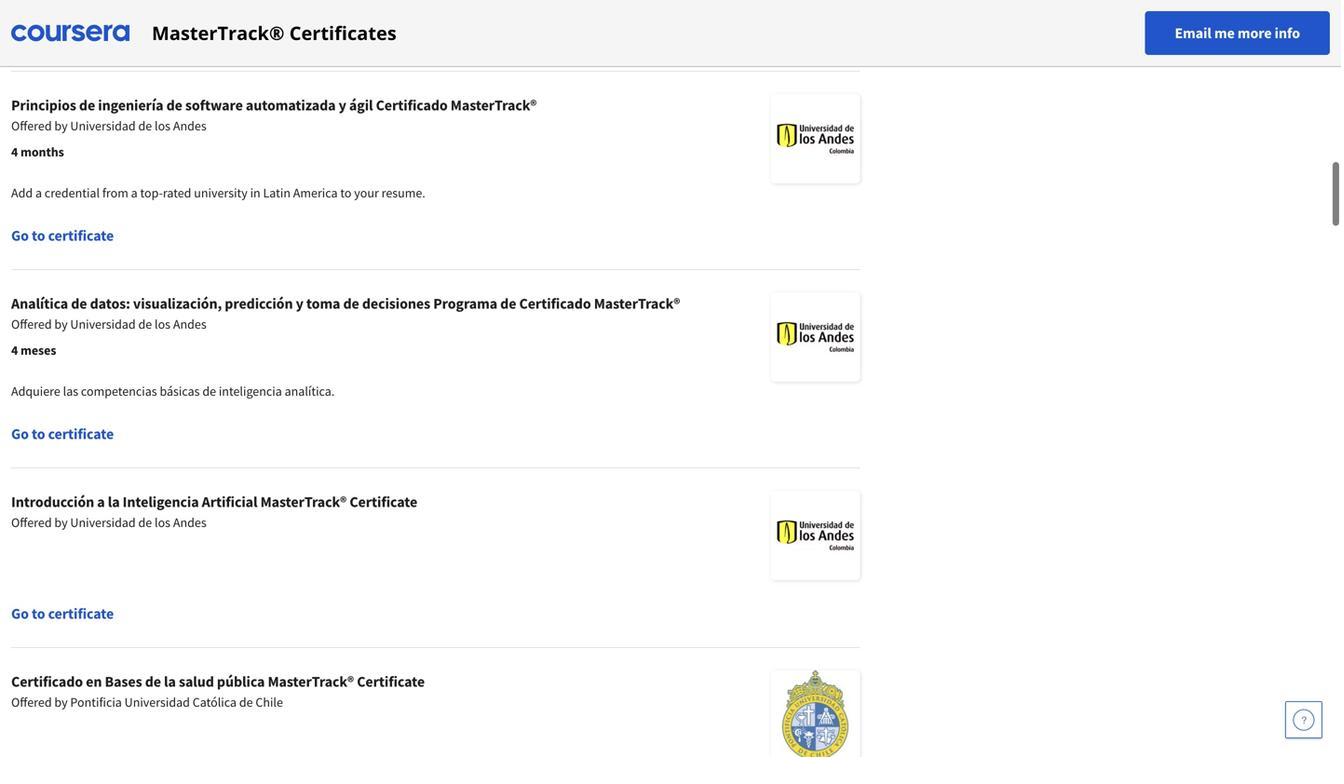 Task type: describe. For each thing, give the bounding box(es) containing it.
introducción
[[11, 493, 94, 511]]

offered inside introducción a la inteligencia artificial mastertrack® certificate offered by universidad de los andes
[[11, 514, 52, 531]]

de left "datos:"
[[71, 294, 87, 313]]

chile
[[256, 694, 283, 711]]

4 inside the analítica de datos: visualización, predicción y toma de decisiones programa de certificado mastertrack® offered by universidad de los andes 4 meses
[[11, 342, 18, 359]]

competencias
[[81, 383, 157, 400]]

certificate inside the certificado en bases de la salud pública mastertrack® certificate offered by pontificia universidad católica de chile
[[357, 673, 425, 691]]

certificado inside the certificado en bases de la salud pública mastertrack® certificate offered by pontificia universidad católica de chile
[[11, 673, 83, 691]]

latin
[[263, 184, 291, 201]]

toma
[[306, 294, 340, 313]]

resume.
[[382, 184, 426, 201]]

y inside principios de ingeniería de software automatizada y ágil certificado mastertrack® offered by universidad de los andes 4 months
[[339, 96, 346, 115]]

mastertrack® inside the analítica de datos: visualización, predicción y toma de decisiones programa de certificado mastertrack® offered by universidad de los andes 4 meses
[[594, 294, 680, 313]]

in
[[250, 184, 261, 201]]

info
[[1275, 24, 1301, 42]]

de down pública
[[239, 694, 253, 711]]

introducción a la inteligencia artificial mastertrack® certificate offered by universidad de los andes
[[11, 493, 418, 531]]

certificate inside introducción a la inteligencia artificial mastertrack® certificate offered by universidad de los andes
[[350, 493, 418, 511]]

4 go to certificate from the top
[[11, 605, 114, 623]]

more
[[1238, 24, 1272, 42]]

las
[[63, 383, 78, 400]]

3 certificate from the top
[[48, 425, 114, 443]]

la inside introducción a la inteligencia artificial mastertrack® certificate offered by universidad de los andes
[[108, 493, 120, 511]]

rated
[[163, 184, 191, 201]]

salud
[[179, 673, 214, 691]]

coursera image
[[11, 18, 129, 48]]

mastertrack® certificates
[[152, 20, 397, 46]]

america
[[293, 184, 338, 201]]

3 go from the top
[[11, 425, 29, 443]]

credential
[[45, 184, 100, 201]]

automatizada
[[246, 96, 336, 115]]

certificado en bases de la salud pública mastertrack® certificate offered by pontificia universidad católica de chile
[[11, 673, 425, 711]]

offered inside the analítica de datos: visualización, predicción y toma de decisiones programa de certificado mastertrack® offered by universidad de los andes 4 meses
[[11, 316, 52, 333]]

principios de ingeniería de software automatizada y ágil certificado mastertrack® offered by universidad de los andes 4 months
[[11, 96, 537, 160]]

help center image
[[1293, 709, 1315, 731]]

2 go to certificate from the top
[[11, 226, 114, 245]]

certificates
[[289, 20, 397, 46]]

add
[[11, 184, 33, 201]]

mastertrack® inside principios de ingeniería de software automatizada y ágil certificado mastertrack® offered by universidad de los andes 4 months
[[451, 96, 537, 115]]

de left software
[[166, 96, 182, 115]]

y inside the analítica de datos: visualización, predicción y toma de decisiones programa de certificado mastertrack® offered by universidad de los andes 4 meses
[[296, 294, 304, 313]]

2 go from the top
[[11, 226, 29, 245]]

a for credential
[[35, 184, 42, 201]]

los inside the analítica de datos: visualización, predicción y toma de decisiones programa de certificado mastertrack® offered by universidad de los andes 4 meses
[[155, 316, 171, 333]]

by inside introducción a la inteligencia artificial mastertrack® certificate offered by universidad de los andes
[[54, 514, 68, 531]]

3 universidad de los andes image from the top
[[771, 491, 860, 580]]

1 certificate from the top
[[48, 28, 114, 47]]

decisiones
[[362, 294, 431, 313]]

offered inside principios de ingeniería de software automatizada y ágil certificado mastertrack® offered by universidad de los andes 4 months
[[11, 117, 52, 134]]

add a credential from a top-rated university in latin america to your resume.
[[11, 184, 426, 201]]

1 go from the top
[[11, 28, 29, 47]]

la inside the certificado en bases de la salud pública mastertrack® certificate offered by pontificia universidad católica de chile
[[164, 673, 176, 691]]

artificial
[[202, 493, 258, 511]]

email me more info button
[[1145, 11, 1330, 55]]

to inside go to certificate link
[[32, 28, 45, 47]]

inteligencia
[[123, 493, 199, 511]]

4 inside principios de ingeniería de software automatizada y ágil certificado mastertrack® offered by universidad de los andes 4 months
[[11, 143, 18, 160]]

datos:
[[90, 294, 130, 313]]



Task type: vqa. For each thing, say whether or not it's contained in the screenshot.
'OPTIONS LIST' list box
no



Task type: locate. For each thing, give the bounding box(es) containing it.
analítica.
[[285, 383, 335, 400]]

1 by from the top
[[54, 117, 68, 134]]

email
[[1175, 24, 1212, 42]]

1 vertical spatial 4
[[11, 342, 18, 359]]

4 offered from the top
[[11, 694, 52, 711]]

from
[[102, 184, 128, 201]]

4
[[11, 143, 18, 160], [11, 342, 18, 359]]

de right toma
[[343, 294, 359, 313]]

1 horizontal spatial certificado
[[376, 96, 448, 115]]

2 universidad de los andes image from the top
[[771, 293, 860, 382]]

certificate up the principios
[[48, 28, 114, 47]]

universidad down ingeniería
[[70, 117, 136, 134]]

en
[[86, 673, 102, 691]]

offered down analítica
[[11, 316, 52, 333]]

1 horizontal spatial y
[[339, 96, 346, 115]]

y
[[339, 96, 346, 115], [296, 294, 304, 313]]

1 universidad de los andes image from the top
[[771, 94, 860, 184]]

2 4 from the top
[[11, 342, 18, 359]]

de right programa
[[500, 294, 517, 313]]

2 offered from the top
[[11, 316, 52, 333]]

a right introducción
[[97, 493, 105, 511]]

0 vertical spatial 4
[[11, 143, 18, 160]]

los down visualización,
[[155, 316, 171, 333]]

by
[[54, 117, 68, 134], [54, 316, 68, 333], [54, 514, 68, 531], [54, 694, 68, 711]]

predicción
[[225, 294, 293, 313]]

offered inside the certificado en bases de la salud pública mastertrack® certificate offered by pontificia universidad católica de chile
[[11, 694, 52, 711]]

to
[[32, 28, 45, 47], [340, 184, 352, 201], [32, 226, 45, 245], [32, 425, 45, 443], [32, 605, 45, 623]]

3 los from the top
[[155, 514, 171, 531]]

me
[[1215, 24, 1235, 42]]

los inside principios de ingeniería de software automatizada y ágil certificado mastertrack® offered by universidad de los andes 4 months
[[155, 117, 171, 134]]

1 andes from the top
[[173, 117, 207, 134]]

certificado inside principios de ingeniería de software automatizada y ágil certificado mastertrack® offered by universidad de los andes 4 months
[[376, 96, 448, 115]]

2 vertical spatial andes
[[173, 514, 207, 531]]

los inside introducción a la inteligencia artificial mastertrack® certificate offered by universidad de los andes
[[155, 514, 171, 531]]

mastertrack®
[[152, 20, 285, 46], [451, 96, 537, 115], [594, 294, 680, 313], [260, 493, 347, 511], [268, 673, 354, 691]]

3 offered from the top
[[11, 514, 52, 531]]

your
[[354, 184, 379, 201]]

0 vertical spatial la
[[108, 493, 120, 511]]

los
[[155, 117, 171, 134], [155, 316, 171, 333], [155, 514, 171, 531]]

inteligencia
[[219, 383, 282, 400]]

by down the principios
[[54, 117, 68, 134]]

ágil
[[349, 96, 373, 115]]

pública
[[217, 673, 265, 691]]

0 vertical spatial y
[[339, 96, 346, 115]]

2 horizontal spatial a
[[131, 184, 138, 201]]

by down analítica
[[54, 316, 68, 333]]

certificate
[[48, 28, 114, 47], [48, 226, 114, 245], [48, 425, 114, 443], [48, 605, 114, 623]]

1 horizontal spatial la
[[164, 673, 176, 691]]

analítica de datos: visualización, predicción y toma de decisiones programa de certificado mastertrack® offered by universidad de los andes 4 meses
[[11, 294, 680, 359]]

1 offered from the top
[[11, 117, 52, 134]]

certificado inside the analítica de datos: visualización, predicción y toma de decisiones programa de certificado mastertrack® offered by universidad de los andes 4 meses
[[519, 294, 591, 313]]

1 los from the top
[[155, 117, 171, 134]]

básicas
[[160, 383, 200, 400]]

1 vertical spatial certificate
[[357, 673, 425, 691]]

by inside the certificado en bases de la salud pública mastertrack® certificate offered by pontificia universidad católica de chile
[[54, 694, 68, 711]]

offered down the principios
[[11, 117, 52, 134]]

4 certificate from the top
[[48, 605, 114, 623]]

analítica
[[11, 294, 68, 313]]

0 horizontal spatial certificado
[[11, 673, 83, 691]]

andes down software
[[173, 117, 207, 134]]

by inside the analítica de datos: visualización, predicción y toma de decisiones programa de certificado mastertrack® offered by universidad de los andes 4 meses
[[54, 316, 68, 333]]

1 go to certificate from the top
[[11, 28, 114, 47]]

2 andes from the top
[[173, 316, 207, 333]]

universidad de los andes image for mastertrack®
[[771, 94, 860, 184]]

0 vertical spatial certificate
[[350, 493, 418, 511]]

a right add
[[35, 184, 42, 201]]

adquiere las competencias básicas de inteligencia analítica.
[[11, 383, 335, 400]]

4 left "months"
[[11, 143, 18, 160]]

4 left the meses
[[11, 342, 18, 359]]

de down ingeniería
[[138, 117, 152, 134]]

0 vertical spatial universidad de los andes image
[[771, 94, 860, 184]]

los down inteligencia at the bottom left of page
[[155, 514, 171, 531]]

1 vertical spatial la
[[164, 673, 176, 691]]

4 by from the top
[[54, 694, 68, 711]]

by left pontificia at the left bottom of page
[[54, 694, 68, 711]]

católica
[[193, 694, 237, 711]]

andes inside introducción a la inteligencia artificial mastertrack® certificate offered by universidad de los andes
[[173, 514, 207, 531]]

1 vertical spatial andes
[[173, 316, 207, 333]]

certificate up en
[[48, 605, 114, 623]]

certificado left en
[[11, 673, 83, 691]]

4 go from the top
[[11, 605, 29, 623]]

certificate down credential at the top
[[48, 226, 114, 245]]

andes inside the analítica de datos: visualización, predicción y toma de decisiones programa de certificado mastertrack® offered by universidad de los andes 4 meses
[[173, 316, 207, 333]]

certificado right programa
[[519, 294, 591, 313]]

3 go to certificate from the top
[[11, 425, 114, 443]]

certificado right ágil
[[376, 96, 448, 115]]

2 los from the top
[[155, 316, 171, 333]]

pontificia universidad católica de chile image
[[771, 671, 860, 757]]

la left salud
[[164, 673, 176, 691]]

2 by from the top
[[54, 316, 68, 333]]

de down visualización,
[[138, 316, 152, 333]]

1 vertical spatial y
[[296, 294, 304, 313]]

top-
[[140, 184, 163, 201]]

2 certificate from the top
[[48, 226, 114, 245]]

ingeniería
[[98, 96, 163, 115]]

3 andes from the top
[[173, 514, 207, 531]]

certificado
[[376, 96, 448, 115], [519, 294, 591, 313], [11, 673, 83, 691]]

0 vertical spatial certificado
[[376, 96, 448, 115]]

a
[[35, 184, 42, 201], [131, 184, 138, 201], [97, 493, 105, 511]]

pontificia
[[70, 694, 122, 711]]

principios
[[11, 96, 76, 115]]

go to certificate down las
[[11, 425, 114, 443]]

months
[[20, 143, 64, 160]]

universidad down the bases
[[125, 694, 190, 711]]

3 by from the top
[[54, 514, 68, 531]]

la left inteligencia at the bottom left of page
[[108, 493, 120, 511]]

de inside introducción a la inteligencia artificial mastertrack® certificate offered by universidad de los andes
[[138, 514, 152, 531]]

la
[[108, 493, 120, 511], [164, 673, 176, 691]]

y left ágil
[[339, 96, 346, 115]]

de right the principios
[[79, 96, 95, 115]]

0 vertical spatial los
[[155, 117, 171, 134]]

2 vertical spatial certificado
[[11, 673, 83, 691]]

1 horizontal spatial a
[[97, 493, 105, 511]]

universidad de los andes image
[[771, 94, 860, 184], [771, 293, 860, 382], [771, 491, 860, 580]]

universidad inside the certificado en bases de la salud pública mastertrack® certificate offered by pontificia universidad católica de chile
[[125, 694, 190, 711]]

a left top-
[[131, 184, 138, 201]]

universidad inside the analítica de datos: visualización, predicción y toma de decisiones programa de certificado mastertrack® offered by universidad de los andes 4 meses
[[70, 316, 136, 333]]

andes down visualización,
[[173, 316, 207, 333]]

offered
[[11, 117, 52, 134], [11, 316, 52, 333], [11, 514, 52, 531], [11, 694, 52, 711]]

mastertrack® inside the certificado en bases de la salud pública mastertrack® certificate offered by pontificia universidad católica de chile
[[268, 673, 354, 691]]

adquiere
[[11, 383, 60, 400]]

universidad down "datos:"
[[70, 316, 136, 333]]

offered left pontificia at the left bottom of page
[[11, 694, 52, 711]]

1 vertical spatial los
[[155, 316, 171, 333]]

de
[[79, 96, 95, 115], [166, 96, 182, 115], [138, 117, 152, 134], [71, 294, 87, 313], [343, 294, 359, 313], [500, 294, 517, 313], [138, 316, 152, 333], [202, 383, 216, 400], [138, 514, 152, 531], [145, 673, 161, 691], [239, 694, 253, 711]]

by down introducción
[[54, 514, 68, 531]]

offered down introducción
[[11, 514, 52, 531]]

2 vertical spatial universidad de los andes image
[[771, 491, 860, 580]]

go to certificate link
[[11, 0, 860, 71]]

0 vertical spatial andes
[[173, 117, 207, 134]]

2 horizontal spatial certificado
[[519, 294, 591, 313]]

universidad
[[70, 117, 136, 134], [70, 316, 136, 333], [70, 514, 136, 531], [125, 694, 190, 711]]

los down ingeniería
[[155, 117, 171, 134]]

2 vertical spatial los
[[155, 514, 171, 531]]

go to certificate up the principios
[[11, 28, 114, 47]]

mastertrack® inside introducción a la inteligencia artificial mastertrack® certificate offered by universidad de los andes
[[260, 493, 347, 511]]

certificate down las
[[48, 425, 114, 443]]

by inside principios de ingeniería de software automatizada y ágil certificado mastertrack® offered by universidad de los andes 4 months
[[54, 117, 68, 134]]

andes down inteligencia at the bottom left of page
[[173, 514, 207, 531]]

universidad inside introducción a la inteligencia artificial mastertrack® certificate offered by universidad de los andes
[[70, 514, 136, 531]]

0 horizontal spatial y
[[296, 294, 304, 313]]

1 vertical spatial certificado
[[519, 294, 591, 313]]

a for la
[[97, 493, 105, 511]]

de right the básicas
[[202, 383, 216, 400]]

university
[[194, 184, 248, 201]]

de right the bases
[[145, 673, 161, 691]]

programa
[[433, 294, 498, 313]]

0 horizontal spatial a
[[35, 184, 42, 201]]

go to certificate up en
[[11, 605, 114, 623]]

1 4 from the top
[[11, 143, 18, 160]]

certificate
[[350, 493, 418, 511], [357, 673, 425, 691]]

visualización,
[[133, 294, 222, 313]]

andes inside principios de ingeniería de software automatizada y ágil certificado mastertrack® offered by universidad de los andes 4 months
[[173, 117, 207, 134]]

universidad down introducción
[[70, 514, 136, 531]]

email me more info
[[1175, 24, 1301, 42]]

1 vertical spatial universidad de los andes image
[[771, 293, 860, 382]]

go to certificate
[[11, 28, 114, 47], [11, 226, 114, 245], [11, 425, 114, 443], [11, 605, 114, 623]]

go to certificate down credential at the top
[[11, 226, 114, 245]]

andes
[[173, 117, 207, 134], [173, 316, 207, 333], [173, 514, 207, 531]]

y left toma
[[296, 294, 304, 313]]

software
[[185, 96, 243, 115]]

go
[[11, 28, 29, 47], [11, 226, 29, 245], [11, 425, 29, 443], [11, 605, 29, 623]]

meses
[[20, 342, 56, 359]]

bases
[[105, 673, 142, 691]]

0 horizontal spatial la
[[108, 493, 120, 511]]

de down inteligencia at the bottom left of page
[[138, 514, 152, 531]]

a inside introducción a la inteligencia artificial mastertrack® certificate offered by universidad de los andes
[[97, 493, 105, 511]]

universidad de los andes image for programa
[[771, 293, 860, 382]]

universidad inside principios de ingeniería de software automatizada y ágil certificado mastertrack® offered by universidad de los andes 4 months
[[70, 117, 136, 134]]



